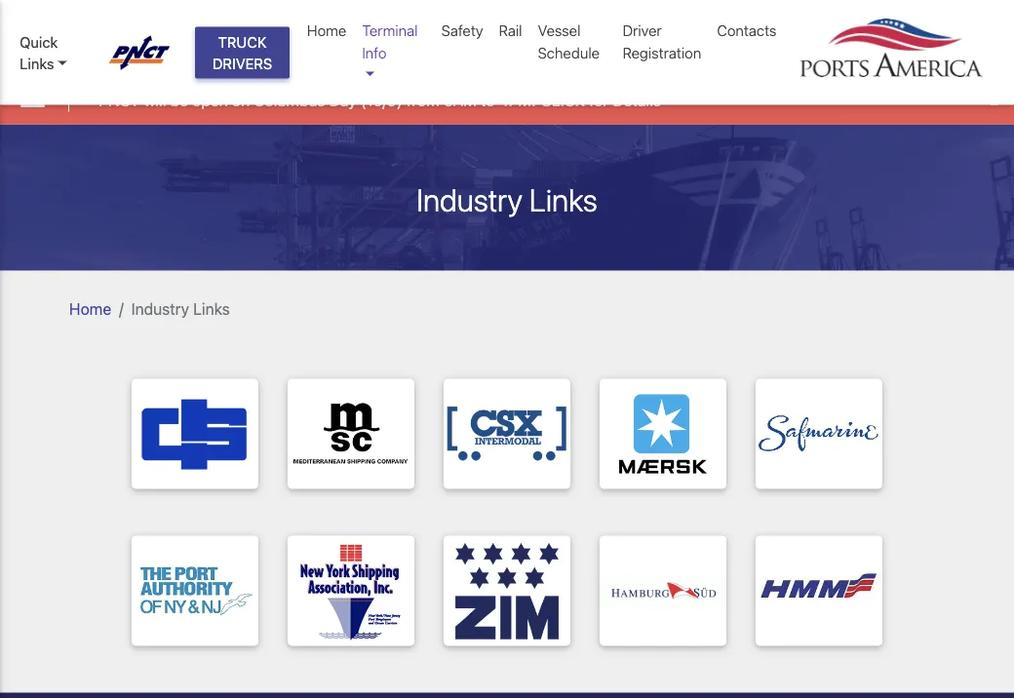 Task type: describe. For each thing, give the bounding box(es) containing it.
1 vertical spatial home
[[69, 300, 111, 318]]

open
[[192, 91, 228, 109]]

0 vertical spatial home link
[[299, 12, 354, 49]]

0 vertical spatial home
[[307, 22, 347, 39]]

0 horizontal spatial home link
[[69, 300, 111, 318]]

1 horizontal spatial industry links
[[417, 181, 598, 218]]

schedule
[[538, 44, 600, 61]]

details*
[[613, 91, 669, 109]]

1 vertical spatial industry links
[[131, 300, 230, 318]]

vessel schedule
[[538, 22, 600, 61]]

day
[[330, 91, 357, 109]]

terminal info
[[362, 22, 418, 61]]

to
[[481, 91, 495, 109]]

be
[[171, 91, 188, 109]]

registration
[[623, 44, 702, 61]]

rail link
[[491, 12, 530, 49]]

contacts
[[718, 22, 777, 39]]

on
[[232, 91, 250, 109]]

quick links link
[[20, 30, 91, 74]]

0 horizontal spatial industry
[[131, 300, 189, 318]]

info
[[362, 44, 387, 61]]

vessel
[[538, 22, 581, 39]]

safety
[[442, 22, 484, 39]]

pnct will be open on columbus day (10/9) from 6am to 4pm.*click for details* alert
[[0, 72, 1015, 125]]

truck
[[218, 33, 267, 50]]

1 vertical spatial links
[[530, 181, 598, 218]]

2 vertical spatial links
[[193, 300, 230, 318]]

drivers
[[213, 55, 273, 72]]



Task type: vqa. For each thing, say whether or not it's contained in the screenshot.
(a
no



Task type: locate. For each thing, give the bounding box(es) containing it.
0 horizontal spatial home
[[69, 300, 111, 318]]

home link
[[299, 12, 354, 49], [69, 300, 111, 318]]

quick links
[[20, 33, 58, 72]]

terminal
[[362, 22, 418, 39]]

1 horizontal spatial home
[[307, 22, 347, 39]]

industry
[[417, 181, 523, 218], [131, 300, 189, 318]]

industry links
[[417, 181, 598, 218], [131, 300, 230, 318]]

quick
[[20, 33, 58, 50]]

driver
[[623, 22, 662, 39]]

0 horizontal spatial links
[[20, 55, 54, 72]]

1 horizontal spatial industry
[[417, 181, 523, 218]]

0 vertical spatial links
[[20, 55, 54, 72]]

columbus
[[254, 91, 325, 109]]

home
[[307, 22, 347, 39], [69, 300, 111, 318]]

0 horizontal spatial industry links
[[131, 300, 230, 318]]

driver registration
[[623, 22, 702, 61]]

links
[[20, 55, 54, 72], [530, 181, 598, 218], [193, 300, 230, 318]]

0 vertical spatial industry links
[[417, 181, 598, 218]]

from
[[407, 91, 440, 109]]

4pm.*click
[[499, 91, 585, 109]]

close image
[[986, 86, 1005, 106]]

1 vertical spatial industry
[[131, 300, 189, 318]]

links inside the quick links
[[20, 55, 54, 72]]

2 horizontal spatial links
[[530, 181, 598, 218]]

contacts link
[[710, 12, 785, 49]]

1 vertical spatial home link
[[69, 300, 111, 318]]

rail
[[499, 22, 523, 39]]

pnct
[[99, 91, 140, 109]]

driver registration link
[[615, 12, 710, 71]]

(10/9)
[[361, 91, 403, 109]]

vessel schedule link
[[530, 12, 615, 71]]

truck drivers
[[213, 33, 273, 72]]

will
[[144, 91, 166, 109]]

terminal info link
[[354, 12, 434, 93]]

1 horizontal spatial links
[[193, 300, 230, 318]]

pnct will be open on columbus day (10/9) from 6am to 4pm.*click for details*
[[99, 91, 669, 109]]

0 vertical spatial industry
[[417, 181, 523, 218]]

pnct will be open on columbus day (10/9) from 6am to 4pm.*click for details* link
[[99, 88, 669, 112]]

safety link
[[434, 12, 491, 49]]

truck drivers link
[[195, 27, 290, 78]]

for
[[589, 91, 609, 109]]

6am
[[444, 91, 477, 109]]

1 horizontal spatial home link
[[299, 12, 354, 49]]



